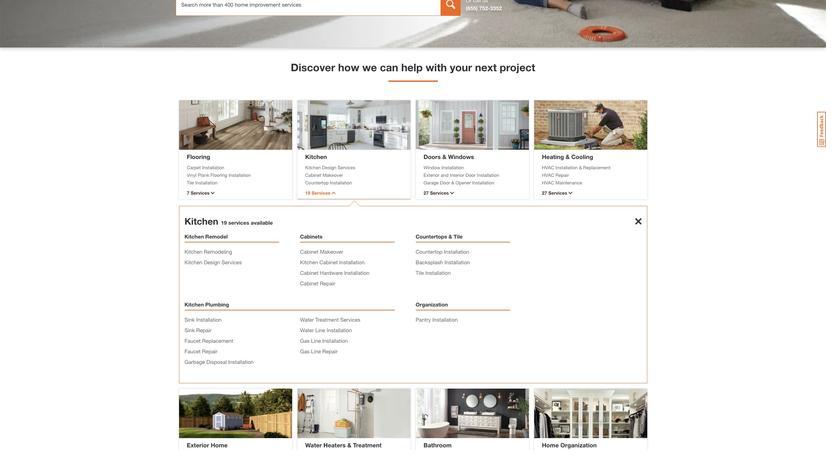 Task type: describe. For each thing, give the bounding box(es) containing it.
3352
[[490, 5, 502, 11]]

pantry
[[416, 316, 431, 323]]

faucet for faucet repair
[[185, 348, 201, 354]]

3 hvac from the top
[[542, 180, 555, 185]]

countertops & tile
[[416, 233, 463, 240]]

pantry installation
[[416, 316, 458, 323]]

sink repair
[[185, 327, 212, 333]]

exterior inside window installation exterior and interior door installation garage door & opener installation
[[424, 172, 440, 178]]

cabinet hardware installation
[[300, 270, 370, 276]]

exterior home link
[[187, 441, 228, 449]]

kitchen design services
[[185, 259, 242, 265]]

water heaters & treatment link
[[305, 441, 382, 449]]

feedback link image
[[818, 112, 826, 147]]

disposal
[[206, 359, 227, 365]]

can
[[380, 61, 398, 74]]

752-
[[479, 5, 490, 11]]

line for gas line repair
[[311, 348, 321, 354]]

installation down plank
[[195, 180, 218, 185]]

repair for faucet repair
[[202, 348, 218, 354]]

& left cooling
[[566, 153, 570, 160]]

faucet replacement
[[185, 338, 233, 344]]

installation down exterior and interior door installation link
[[472, 180, 495, 185]]

window installation link
[[424, 164, 521, 171]]

7 services button
[[187, 189, 284, 196]]

installation down water line installation
[[323, 338, 348, 344]]

home organization
[[542, 441, 597, 449]]

1 vertical spatial makeover
[[320, 248, 343, 255]]

1 horizontal spatial door
[[466, 172, 476, 178]]

1 vertical spatial tile
[[454, 233, 463, 240]]

2 home from the left
[[542, 441, 559, 449]]

1 hvac from the top
[[542, 164, 555, 170]]

replacement inside hvac installation & replacement hvac repair hvac maintenance
[[584, 164, 611, 170]]

your
[[450, 61, 472, 74]]

installation right disposal
[[228, 359, 254, 365]]

0 horizontal spatial kitchen link
[[185, 216, 218, 227]]

installation right hardware
[[344, 270, 370, 276]]

windows
[[448, 153, 474, 160]]

water treatment services
[[300, 316, 361, 323]]

kitchen cabinet installation link
[[300, 259, 365, 265]]

doors & windows
[[424, 153, 474, 160]]

installation up 'interior'
[[442, 164, 464, 170]]

cabinet makeover
[[300, 248, 343, 255]]

0 vertical spatial kitchen design services link
[[305, 164, 403, 171]]

kitchen cabinet installation
[[300, 259, 365, 265]]

Search more than 400 home improvement services text field
[[176, 0, 441, 16]]

hvac installation & replacement link
[[542, 164, 640, 171]]

installation inside hvac installation & replacement hvac repair hvac maintenance
[[556, 164, 578, 170]]

(855) 752-3352
[[466, 5, 502, 11]]

cabinet for hardware
[[300, 270, 319, 276]]

repair down gas line installation on the bottom left
[[323, 348, 338, 354]]

kitchen for kitchen plumbing
[[185, 301, 204, 307]]

faucet repair
[[185, 348, 218, 354]]

(855) 752-3352 link
[[466, 5, 502, 11]]

water line installation link
[[300, 327, 352, 333]]

opener
[[456, 180, 471, 185]]

cabinet up hardware
[[320, 259, 338, 265]]

tile inside "carpet installation vinyl plank flooring installation tile installation"
[[187, 180, 194, 185]]

hardware
[[320, 270, 343, 276]]

0 vertical spatial flooring
[[187, 153, 210, 160]]

(855)
[[466, 5, 478, 11]]

sink installation
[[185, 316, 222, 323]]

with
[[426, 61, 447, 74]]

backsplash installation link
[[416, 259, 470, 265]]

1 horizontal spatial kitchen link
[[305, 153, 327, 160]]

heaters
[[324, 441, 346, 449]]

hvac maintenance link
[[542, 179, 640, 186]]

27 services button for doors & windows
[[424, 189, 521, 196]]

water treatment services link
[[300, 316, 361, 323]]

sink repair link
[[185, 327, 212, 333]]

how
[[338, 61, 360, 74]]

cabinet for repair
[[300, 280, 319, 286]]

discover
[[291, 61, 335, 74]]

19 inside kitchen 19 services available
[[221, 219, 227, 226]]

tile installation link for backsplash installation
[[416, 270, 451, 276]]

bathroom
[[424, 441, 452, 449]]

kitchen for kitchen design services
[[185, 259, 202, 265]]

services down garage
[[430, 190, 449, 196]]

gas for gas line installation
[[300, 338, 310, 344]]

faucet repair link
[[185, 348, 218, 354]]

water line installation
[[300, 327, 352, 333]]

carpet installation link
[[187, 164, 284, 171]]

backsplash
[[416, 259, 443, 265]]

cabinet hardware installation link
[[300, 270, 370, 276]]

27 for heating
[[542, 190, 547, 196]]

window installation exterior and interior door installation garage door & opener installation
[[424, 164, 499, 185]]

carpet
[[187, 164, 201, 170]]

flooring link
[[187, 153, 210, 160]]

cabinet repair
[[300, 280, 335, 286]]

exterior and interior door installation link
[[424, 171, 521, 178]]

kitchen plumbing
[[185, 301, 229, 307]]

installation down water treatment services
[[327, 327, 352, 333]]

gas line installation link
[[300, 338, 348, 344]]

kitchen remodel
[[185, 233, 228, 240]]

and
[[441, 172, 449, 178]]

countertops
[[416, 233, 447, 240]]

plank
[[198, 172, 209, 178]]

doors & windows link
[[424, 153, 474, 160]]

services inside kitchen design services cabinet makeover countertop installation
[[338, 164, 355, 170]]

design for kitchen design services
[[204, 259, 220, 265]]

gas line repair link
[[300, 348, 338, 354]]

garage
[[424, 180, 439, 185]]

garage door & opener installation link
[[424, 179, 521, 186]]

installation up sink repair link
[[196, 316, 222, 323]]

installation up backsplash installation
[[444, 248, 470, 255]]

7 services
[[187, 190, 210, 196]]

we
[[363, 61, 377, 74]]

installation up plank
[[202, 164, 224, 170]]

kitchen remodeling link
[[185, 248, 232, 255]]

water heaters & treatment
[[305, 441, 382, 449]]

remodeling
[[204, 248, 232, 255]]

heating & cooling link
[[542, 153, 593, 160]]

27 services button for heating & cooling
[[542, 189, 640, 196]]

tile installation
[[416, 270, 451, 276]]

kitchen for kitchen remodel
[[185, 233, 204, 240]]

countertop inside kitchen design services cabinet makeover countertop installation
[[305, 180, 329, 185]]

27 services for heating
[[542, 190, 567, 196]]

flooring inside "carpet installation vinyl plank flooring installation tile installation"
[[211, 172, 227, 178]]

sink for sink repair
[[185, 327, 195, 333]]

0 vertical spatial organization
[[416, 301, 448, 307]]



Task type: locate. For each thing, give the bounding box(es) containing it.
2 horizontal spatial tile
[[454, 233, 463, 240]]

garbage disposal installation link
[[185, 359, 254, 365]]

design down kitchen remodeling
[[204, 259, 220, 265]]

0 vertical spatial sink
[[185, 316, 195, 323]]

tile down vinyl
[[187, 180, 194, 185]]

1 horizontal spatial 27 services button
[[542, 189, 640, 196]]

27 for doors
[[424, 190, 429, 196]]

countertop up backsplash
[[416, 248, 443, 255]]

kitchen down cabinet makeover
[[300, 259, 318, 265]]

0 vertical spatial makeover
[[323, 172, 343, 178]]

vinyl plank flooring installation link
[[187, 171, 284, 178]]

27 services down garage
[[424, 190, 449, 196]]

2 faucet from the top
[[185, 348, 201, 354]]

cooling
[[572, 153, 593, 160]]

available
[[251, 219, 273, 226]]

repair down faucet replacement link
[[202, 348, 218, 354]]

1 home from the left
[[211, 441, 228, 449]]

help
[[401, 61, 423, 74]]

0 vertical spatial kitchen link
[[305, 153, 327, 160]]

services
[[228, 219, 249, 226]]

faucet down sink repair
[[185, 338, 201, 344]]

1 vertical spatial line
[[311, 338, 321, 344]]

installation
[[202, 164, 224, 170], [442, 164, 464, 170], [556, 164, 578, 170], [229, 172, 251, 178], [477, 172, 499, 178], [195, 180, 218, 185], [330, 180, 352, 185], [472, 180, 495, 185], [444, 248, 470, 255], [339, 259, 365, 265], [445, 259, 470, 265], [344, 270, 370, 276], [426, 270, 451, 276], [196, 316, 222, 323], [433, 316, 458, 323], [327, 327, 352, 333], [323, 338, 348, 344], [228, 359, 254, 365]]

flooring up carpet
[[187, 153, 210, 160]]

1 horizontal spatial tile
[[416, 270, 424, 276]]

27
[[424, 190, 429, 196], [542, 190, 547, 196]]

0 vertical spatial exterior
[[424, 172, 440, 178]]

water up gas line installation on the bottom left
[[300, 327, 314, 333]]

1 27 from the left
[[424, 190, 429, 196]]

cabinet up 19 services
[[305, 172, 321, 178]]

0 horizontal spatial door
[[440, 180, 450, 185]]

1 horizontal spatial replacement
[[584, 164, 611, 170]]

1 27 services button from the left
[[424, 189, 521, 196]]

kitchen link
[[305, 153, 327, 160], [185, 216, 218, 227]]

countertop installation link
[[305, 179, 403, 186], [416, 248, 470, 255]]

faucet up garbage
[[185, 348, 201, 354]]

tile installation link down vinyl plank flooring installation link
[[187, 179, 284, 186]]

1 horizontal spatial design
[[322, 164, 337, 170]]

remodel
[[205, 233, 228, 240]]

faucet for faucet replacement
[[185, 338, 201, 344]]

line down 'gas line installation' link
[[311, 348, 321, 354]]

27 services button down the hvac maintenance link
[[542, 189, 640, 196]]

installation down heating & cooling link
[[556, 164, 578, 170]]

home
[[211, 441, 228, 449], [542, 441, 559, 449]]

27 services button
[[424, 189, 521, 196], [542, 189, 640, 196]]

2 27 from the left
[[542, 190, 547, 196]]

next
[[475, 61, 497, 74]]

0 horizontal spatial countertop installation link
[[305, 179, 403, 186]]

1 horizontal spatial 19
[[305, 190, 310, 196]]

kitchen for kitchen remodeling
[[185, 248, 202, 255]]

1 vertical spatial design
[[204, 259, 220, 265]]

1 vertical spatial 19
[[221, 219, 227, 226]]

installation down carpet installation link
[[229, 172, 251, 178]]

1 horizontal spatial tile installation link
[[416, 270, 451, 276]]

kitchen up kitchen remodel
[[185, 216, 218, 227]]

19 down kitchen design services cabinet makeover countertop installation
[[305, 190, 310, 196]]

installation down countertop installation
[[445, 259, 470, 265]]

installation down window installation link
[[477, 172, 499, 178]]

line
[[315, 327, 325, 333], [311, 338, 321, 344], [311, 348, 321, 354]]

1 vertical spatial flooring
[[211, 172, 227, 178]]

sink for sink installation
[[185, 316, 195, 323]]

water for water treatment services
[[300, 316, 314, 323]]

tile installation link down backsplash
[[416, 270, 451, 276]]

kitchen for kitchen cabinet installation
[[300, 259, 318, 265]]

window
[[424, 164, 441, 170]]

1 vertical spatial cabinet makeover link
[[300, 248, 343, 255]]

services up water line installation link
[[340, 316, 361, 323]]

hvac installation & replacement hvac repair hvac maintenance
[[542, 164, 611, 185]]

0 vertical spatial countertop installation link
[[305, 179, 403, 186]]

1 horizontal spatial treatment
[[353, 441, 382, 449]]

2 vertical spatial hvac
[[542, 180, 555, 185]]

treatment up water line installation
[[315, 316, 339, 323]]

27 services down maintenance
[[542, 190, 567, 196]]

1 vertical spatial countertop
[[416, 248, 443, 255]]

replacement
[[584, 164, 611, 170], [202, 338, 233, 344]]

bathroom link
[[424, 441, 452, 449]]

0 horizontal spatial tile installation link
[[187, 179, 284, 186]]

0 vertical spatial gas
[[300, 338, 310, 344]]

1 vertical spatial organization
[[561, 441, 597, 449]]

installation up cabinet hardware installation
[[339, 259, 365, 265]]

countertop up 19 services
[[305, 180, 329, 185]]

& right doors
[[443, 153, 447, 160]]

0 vertical spatial design
[[322, 164, 337, 170]]

0 vertical spatial line
[[315, 327, 325, 333]]

0 vertical spatial faucet
[[185, 338, 201, 344]]

services
[[338, 164, 355, 170], [191, 190, 210, 196], [312, 190, 331, 196], [430, 190, 449, 196], [549, 190, 567, 196], [222, 259, 242, 265], [340, 316, 361, 323]]

cabinet makeover link up 19 services button
[[305, 171, 403, 178]]

2 27 services from the left
[[542, 190, 567, 196]]

services down kitchen design services cabinet makeover countertop installation
[[312, 190, 331, 196]]

sink installation link
[[185, 316, 222, 323]]

tile installation link for vinyl plank flooring installation
[[187, 179, 284, 186]]

services up 19 services button
[[338, 164, 355, 170]]

kitchen inside kitchen design services cabinet makeover countertop installation
[[305, 164, 321, 170]]

gas down 'gas line installation' link
[[300, 348, 310, 354]]

1 vertical spatial door
[[440, 180, 450, 185]]

vinyl
[[187, 172, 197, 178]]

makeover up 19 services
[[323, 172, 343, 178]]

& down 'interior'
[[452, 180, 455, 185]]

7
[[187, 190, 189, 196]]

kitchen link up kitchen design services cabinet makeover countertop installation
[[305, 153, 327, 160]]

0 vertical spatial countertop
[[305, 180, 329, 185]]

kitchen for kitchen design services cabinet makeover countertop installation
[[305, 164, 321, 170]]

2 vertical spatial water
[[305, 441, 322, 449]]

0 vertical spatial tile
[[187, 180, 194, 185]]

carpet installation vinyl plank flooring installation tile installation
[[187, 164, 251, 185]]

close drawer image
[[635, 218, 642, 225]]

& inside hvac installation & replacement hvac repair hvac maintenance
[[579, 164, 582, 170]]

1 vertical spatial treatment
[[353, 441, 382, 449]]

1 horizontal spatial countertop
[[416, 248, 443, 255]]

0 horizontal spatial 27
[[424, 190, 429, 196]]

kitchen design services link down kitchen remodeling
[[185, 259, 242, 265]]

1 vertical spatial sink
[[185, 327, 195, 333]]

exterior
[[424, 172, 440, 178], [187, 441, 209, 449]]

2 gas from the top
[[300, 348, 310, 354]]

1 vertical spatial gas
[[300, 348, 310, 354]]

0 horizontal spatial kitchen design services link
[[185, 259, 242, 265]]

services down maintenance
[[549, 190, 567, 196]]

backsplash installation
[[416, 259, 470, 265]]

discover how we can help with your next project
[[291, 61, 536, 74]]

repair down hardware
[[320, 280, 335, 286]]

countertop installation
[[416, 248, 470, 255]]

flooring right plank
[[211, 172, 227, 178]]

water left heaters
[[305, 441, 322, 449]]

&
[[443, 153, 447, 160], [566, 153, 570, 160], [579, 164, 582, 170], [452, 180, 455, 185], [449, 233, 452, 240], [347, 441, 352, 449]]

19 services button
[[305, 189, 403, 196]]

cabinet down cabinet hardware installation link
[[300, 280, 319, 286]]

cabinet makeover link up kitchen cabinet installation link
[[300, 248, 343, 255]]

water for water heaters & treatment
[[305, 441, 322, 449]]

0 horizontal spatial 27 services
[[424, 190, 449, 196]]

cabinet repair link
[[300, 280, 335, 286]]

repair
[[556, 172, 569, 178], [320, 280, 335, 286], [196, 327, 212, 333], [202, 348, 218, 354], [323, 348, 338, 354]]

0 horizontal spatial 19
[[221, 219, 227, 226]]

pantry installation link
[[416, 316, 458, 323]]

0 horizontal spatial countertop
[[305, 180, 329, 185]]

1 gas from the top
[[300, 338, 310, 344]]

0 vertical spatial hvac
[[542, 164, 555, 170]]

home organization link
[[542, 441, 597, 449]]

1 vertical spatial faucet
[[185, 348, 201, 354]]

0 vertical spatial cabinet makeover link
[[305, 171, 403, 178]]

0 vertical spatial water
[[300, 316, 314, 323]]

cabinet up the cabinet repair link
[[300, 270, 319, 276]]

countertop installation link up 19 services button
[[305, 179, 403, 186]]

0 horizontal spatial flooring
[[187, 153, 210, 160]]

2 sink from the top
[[185, 327, 195, 333]]

1 vertical spatial tile installation link
[[416, 270, 451, 276]]

tile down backsplash
[[416, 270, 424, 276]]

1 faucet from the top
[[185, 338, 201, 344]]

design up 19 services
[[322, 164, 337, 170]]

gas up 'gas line repair' link on the left of page
[[300, 338, 310, 344]]

1 horizontal spatial home
[[542, 441, 559, 449]]

1 vertical spatial countertop installation link
[[416, 248, 470, 255]]

garbage
[[185, 359, 205, 365]]

plumbing
[[205, 301, 229, 307]]

1 vertical spatial kitchen design services link
[[185, 259, 242, 265]]

repair down sink installation
[[196, 327, 212, 333]]

cabinet inside kitchen design services cabinet makeover countertop installation
[[305, 172, 321, 178]]

sink
[[185, 316, 195, 323], [185, 327, 195, 333]]

kitchen for kitchen
[[305, 153, 327, 160]]

0 horizontal spatial organization
[[416, 301, 448, 307]]

water
[[300, 316, 314, 323], [300, 327, 314, 333], [305, 441, 322, 449]]

line up 'gas line repair' link on the left of page
[[311, 338, 321, 344]]

0 horizontal spatial treatment
[[315, 316, 339, 323]]

& inside window installation exterior and interior door installation garage door & opener installation
[[452, 180, 455, 185]]

kitchen up kitchen design services cabinet makeover countertop installation
[[305, 153, 327, 160]]

0 vertical spatial door
[[466, 172, 476, 178]]

0 horizontal spatial home
[[211, 441, 228, 449]]

heating & cooling
[[542, 153, 593, 160]]

line for water line installation
[[315, 327, 325, 333]]

installation inside kitchen design services cabinet makeover countertop installation
[[330, 180, 352, 185]]

installation down backsplash installation link
[[426, 270, 451, 276]]

tile installation link
[[187, 179, 284, 186], [416, 270, 451, 276]]

repair up maintenance
[[556, 172, 569, 178]]

kitchen link up kitchen remodel
[[185, 216, 218, 227]]

line for gas line installation
[[311, 338, 321, 344]]

19 left services
[[221, 219, 227, 226]]

design for kitchen design services cabinet makeover countertop installation
[[322, 164, 337, 170]]

replacement up the faucet repair
[[202, 338, 233, 344]]

1 horizontal spatial 27 services
[[542, 190, 567, 196]]

gas for gas line repair
[[300, 348, 310, 354]]

line up 'gas line installation' link
[[315, 327, 325, 333]]

0 horizontal spatial 27 services button
[[424, 189, 521, 196]]

2 vertical spatial tile
[[416, 270, 424, 276]]

organization
[[416, 301, 448, 307], [561, 441, 597, 449]]

installation up 19 services button
[[330, 180, 352, 185]]

0 vertical spatial replacement
[[584, 164, 611, 170]]

faucet replacement link
[[185, 338, 233, 344]]

repair for sink repair
[[196, 327, 212, 333]]

door down window installation link
[[466, 172, 476, 178]]

water for water line installation
[[300, 327, 314, 333]]

kitchen down kitchen remodeling
[[185, 259, 202, 265]]

& down cooling
[[579, 164, 582, 170]]

kitchen design services link up 19 services button
[[305, 164, 403, 171]]

treatment right heaters
[[353, 441, 382, 449]]

cabinet for makeover
[[300, 248, 319, 255]]

1 horizontal spatial flooring
[[211, 172, 227, 178]]

1 27 services from the left
[[424, 190, 449, 196]]

doors
[[424, 153, 441, 160]]

1 vertical spatial exterior
[[187, 441, 209, 449]]

2 hvac from the top
[[542, 172, 555, 178]]

gas
[[300, 338, 310, 344], [300, 348, 310, 354]]

1 horizontal spatial organization
[[561, 441, 597, 449]]

kitchen design services link
[[305, 164, 403, 171], [185, 259, 242, 265]]

sink down sink installation
[[185, 327, 195, 333]]

2 27 services button from the left
[[542, 189, 640, 196]]

kitchen up kitchen remodeling
[[185, 233, 204, 240]]

& right heaters
[[347, 441, 352, 449]]

kitchen remodeling
[[185, 248, 232, 255]]

1 vertical spatial kitchen link
[[185, 216, 218, 227]]

makeover
[[323, 172, 343, 178], [320, 248, 343, 255]]

& up countertop installation
[[449, 233, 452, 240]]

design inside kitchen design services cabinet makeover countertop installation
[[322, 164, 337, 170]]

1 vertical spatial hvac
[[542, 172, 555, 178]]

cabinet makeover link
[[305, 171, 403, 178], [300, 248, 343, 255]]

gas line repair
[[300, 348, 338, 354]]

kitchen 19 services available
[[185, 216, 273, 227]]

services right 7
[[191, 190, 210, 196]]

0 horizontal spatial design
[[204, 259, 220, 265]]

installation right pantry
[[433, 316, 458, 323]]

1 vertical spatial water
[[300, 327, 314, 333]]

interior
[[450, 172, 465, 178]]

makeover up kitchen cabinet installation
[[320, 248, 343, 255]]

19
[[305, 190, 310, 196], [221, 219, 227, 226]]

repair inside hvac installation & replacement hvac repair hvac maintenance
[[556, 172, 569, 178]]

makeover inside kitchen design services cabinet makeover countertop installation
[[323, 172, 343, 178]]

tile up countertop installation
[[454, 233, 463, 240]]

1 sink from the top
[[185, 316, 195, 323]]

0 vertical spatial treatment
[[315, 316, 339, 323]]

27 services button down garage door & opener installation link
[[424, 189, 521, 196]]

kitchen design services cabinet makeover countertop installation
[[305, 164, 355, 185]]

countertop installation link up backsplash installation
[[416, 248, 470, 255]]

0 horizontal spatial replacement
[[202, 338, 233, 344]]

kitchen up sink installation link
[[185, 301, 204, 307]]

replacement up the hvac repair link
[[584, 164, 611, 170]]

design
[[322, 164, 337, 170], [204, 259, 220, 265]]

0 horizontal spatial exterior
[[187, 441, 209, 449]]

kitchen up 19 services
[[305, 164, 321, 170]]

0 horizontal spatial tile
[[187, 180, 194, 185]]

heating
[[542, 153, 564, 160]]

2 vertical spatial line
[[311, 348, 321, 354]]

cabinet down cabinets
[[300, 248, 319, 255]]

1 horizontal spatial exterior
[[424, 172, 440, 178]]

19 inside button
[[305, 190, 310, 196]]

exterior home
[[187, 441, 228, 449]]

door down and
[[440, 180, 450, 185]]

1 vertical spatial replacement
[[202, 338, 233, 344]]

0 vertical spatial 19
[[305, 190, 310, 196]]

27 services for doors
[[424, 190, 449, 196]]

kitchen for kitchen 19 services available
[[185, 216, 218, 227]]

1 horizontal spatial 27
[[542, 190, 547, 196]]

services down remodeling
[[222, 259, 242, 265]]

gas line installation
[[300, 338, 348, 344]]

water up water line installation
[[300, 316, 314, 323]]

repair for cabinet repair
[[320, 280, 335, 286]]

1 horizontal spatial countertop installation link
[[416, 248, 470, 255]]

kitchen down kitchen remodel
[[185, 248, 202, 255]]

sink up sink repair link
[[185, 316, 195, 323]]

0 vertical spatial tile installation link
[[187, 179, 284, 186]]

19 services
[[305, 190, 331, 196]]

1 horizontal spatial kitchen design services link
[[305, 164, 403, 171]]

countertop
[[305, 180, 329, 185], [416, 248, 443, 255]]

hvac repair link
[[542, 171, 640, 178]]



Task type: vqa. For each thing, say whether or not it's contained in the screenshot.


